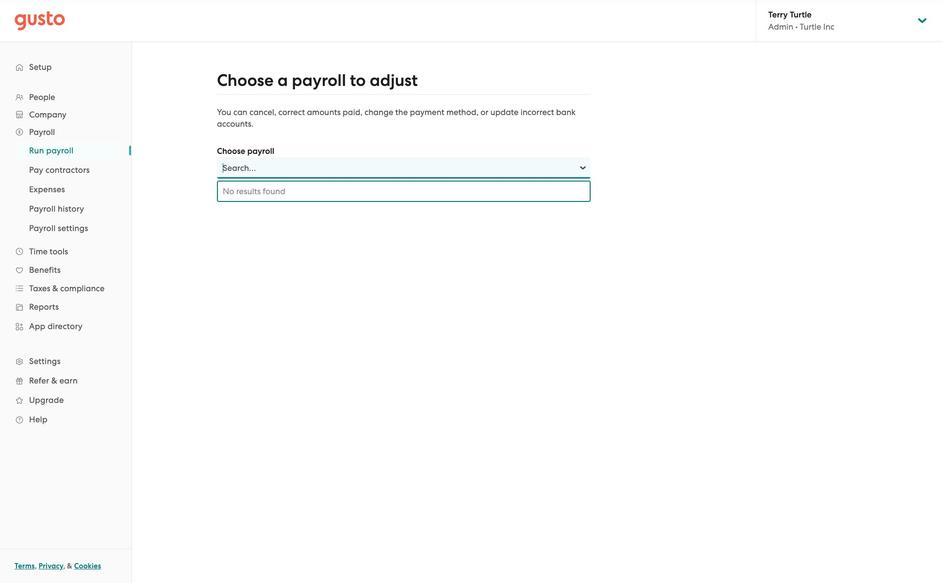 Task type: vqa. For each thing, say whether or not it's contained in the screenshot.
top 'alerts'
no



Task type: locate. For each thing, give the bounding box(es) containing it.
2 list from the top
[[0, 141, 131, 238]]

payroll inside payroll history link
[[29, 204, 56, 214]]

expenses
[[29, 185, 65, 194]]

0 vertical spatial &
[[52, 284, 58, 293]]

paid,
[[343, 107, 363, 117]]

terry turtle admin • turtle inc
[[769, 10, 835, 32]]

1 list from the top
[[0, 88, 131, 429]]

tools
[[50, 247, 68, 256]]

a
[[278, 70, 288, 90]]

1 payroll from the top
[[29, 127, 55, 137]]

&
[[52, 284, 58, 293], [51, 376, 57, 386], [67, 562, 72, 571]]

payroll for choose payroll
[[247, 146, 274, 156]]

compliance
[[60, 284, 105, 293]]

1 vertical spatial choose
[[217, 146, 245, 156]]

no
[[223, 186, 234, 196]]

payroll settings link
[[17, 219, 121, 237]]

payroll for payroll
[[29, 127, 55, 137]]

2 vertical spatial payroll
[[29, 223, 56, 233]]

1 horizontal spatial payroll
[[247, 146, 274, 156]]

payroll inside payroll dropdown button
[[29, 127, 55, 137]]

change
[[365, 107, 393, 117]]

1 horizontal spatial ,
[[63, 562, 65, 571]]

reports
[[29, 302, 59, 312]]

payroll up search…
[[247, 146, 274, 156]]

privacy
[[39, 562, 63, 571]]

0 horizontal spatial ,
[[35, 562, 37, 571]]

payroll for payroll settings
[[29, 223, 56, 233]]

turtle up '•'
[[790, 10, 812, 20]]

payroll down company
[[29, 127, 55, 137]]

list
[[0, 88, 131, 429], [0, 141, 131, 238]]

2 choose from the top
[[217, 146, 245, 156]]

cookies
[[74, 562, 101, 571]]

turtle
[[790, 10, 812, 20], [800, 22, 822, 32]]

inc
[[824, 22, 835, 32]]

payroll inside 'list'
[[46, 146, 73, 155]]

0 horizontal spatial payroll
[[46, 146, 73, 155]]

people
[[29, 92, 55, 102]]

update
[[491, 107, 519, 117]]

0 vertical spatial choose
[[217, 70, 274, 90]]

payroll
[[29, 127, 55, 137], [29, 204, 56, 214], [29, 223, 56, 233]]

& inside dropdown button
[[52, 284, 58, 293]]

to
[[350, 70, 366, 90]]

, left cookies button
[[63, 562, 65, 571]]

payroll history
[[29, 204, 84, 214]]

search…
[[223, 163, 256, 173]]

payroll down expenses
[[29, 204, 56, 214]]

payroll button
[[10, 123, 121, 141]]

reports link
[[10, 298, 121, 316]]

pay
[[29, 165, 43, 175]]

refer & earn
[[29, 376, 78, 386]]

payroll up amounts
[[292, 70, 346, 90]]

earn
[[59, 376, 78, 386]]

None field
[[223, 162, 225, 174]]

payroll down payroll dropdown button
[[46, 146, 73, 155]]

choose up can
[[217, 70, 274, 90]]

choose
[[217, 70, 274, 90], [217, 146, 245, 156]]

choose a payroll to adjust
[[217, 70, 418, 90]]

time
[[29, 247, 48, 256]]

app
[[29, 321, 45, 331]]

taxes
[[29, 284, 50, 293]]

you can cancel, correct amounts paid, change the payment method, or update incorrect bank accounts.
[[217, 107, 576, 129]]

1 vertical spatial payroll
[[29, 204, 56, 214]]

& left earn in the bottom of the page
[[51, 376, 57, 386]]

home image
[[15, 11, 65, 30]]

2 horizontal spatial payroll
[[292, 70, 346, 90]]

, left the privacy
[[35, 562, 37, 571]]

1 choose from the top
[[217, 70, 274, 90]]

& right "taxes"
[[52, 284, 58, 293]]

you
[[217, 107, 231, 117]]

payroll
[[292, 70, 346, 90], [46, 146, 73, 155], [247, 146, 274, 156]]

payroll inside payroll settings link
[[29, 223, 56, 233]]

& for compliance
[[52, 284, 58, 293]]

payment
[[410, 107, 445, 117]]

payroll for payroll history
[[29, 204, 56, 214]]

taxes & compliance
[[29, 284, 105, 293]]

1 vertical spatial &
[[51, 376, 57, 386]]

adjust
[[370, 70, 418, 90]]

turtle right '•'
[[800, 22, 822, 32]]

payroll up time
[[29, 223, 56, 233]]

payroll history link
[[17, 200, 121, 218]]

or
[[481, 107, 489, 117]]

& left cookies button
[[67, 562, 72, 571]]

help link
[[10, 411, 121, 428]]

terms link
[[15, 562, 35, 571]]

0 vertical spatial payroll
[[29, 127, 55, 137]]

choose payroll
[[217, 146, 274, 156]]

accounts.
[[217, 119, 254, 129]]

gusto navigation element
[[0, 42, 131, 445]]

choose up search…
[[217, 146, 245, 156]]

3 payroll from the top
[[29, 223, 56, 233]]

2 payroll from the top
[[29, 204, 56, 214]]

,
[[35, 562, 37, 571], [63, 562, 65, 571]]

choose for choose payroll
[[217, 146, 245, 156]]



Task type: describe. For each thing, give the bounding box(es) containing it.
payroll settings
[[29, 223, 88, 233]]

benefits
[[29, 265, 61, 275]]

pay contractors link
[[17, 161, 121, 179]]

expenses link
[[17, 181, 121, 198]]

payroll for run payroll
[[46, 146, 73, 155]]

settings link
[[10, 352, 121, 370]]

•
[[796, 22, 798, 32]]

app directory link
[[10, 318, 121, 335]]

cookies button
[[74, 560, 101, 572]]

setup
[[29, 62, 52, 72]]

time tools
[[29, 247, 68, 256]]

bank
[[556, 107, 576, 117]]

upgrade link
[[10, 391, 121, 409]]

refer & earn link
[[10, 372, 121, 389]]

setup link
[[10, 58, 121, 76]]

app directory
[[29, 321, 83, 331]]

taxes & compliance button
[[10, 280, 121, 297]]

history
[[58, 204, 84, 214]]

0 vertical spatial turtle
[[790, 10, 812, 20]]

settings
[[29, 356, 61, 366]]

settings
[[58, 223, 88, 233]]

cancel,
[[250, 107, 276, 117]]

upgrade
[[29, 395, 64, 405]]

terms , privacy , & cookies
[[15, 562, 101, 571]]

run payroll
[[29, 146, 73, 155]]

no results found
[[223, 186, 285, 196]]

admin
[[769, 22, 794, 32]]

incorrect
[[521, 107, 554, 117]]

contractors
[[45, 165, 90, 175]]

company
[[29, 110, 66, 119]]

amounts
[[307, 107, 341, 117]]

list containing people
[[0, 88, 131, 429]]

1 , from the left
[[35, 562, 37, 571]]

people button
[[10, 88, 121, 106]]

run
[[29, 146, 44, 155]]

2 vertical spatial &
[[67, 562, 72, 571]]

directory
[[48, 321, 83, 331]]

run payroll link
[[17, 142, 121, 159]]

can
[[233, 107, 247, 117]]

refer
[[29, 376, 49, 386]]

1 vertical spatial turtle
[[800, 22, 822, 32]]

benefits link
[[10, 261, 121, 279]]

& for earn
[[51, 376, 57, 386]]

found
[[263, 186, 285, 196]]

company button
[[10, 106, 121, 123]]

help
[[29, 415, 48, 424]]

correct
[[278, 107, 305, 117]]

2 , from the left
[[63, 562, 65, 571]]

results
[[236, 186, 261, 196]]

choose for choose a payroll to adjust
[[217, 70, 274, 90]]

the
[[395, 107, 408, 117]]

terry
[[769, 10, 788, 20]]

terms
[[15, 562, 35, 571]]

method,
[[447, 107, 479, 117]]

privacy link
[[39, 562, 63, 571]]

list containing run payroll
[[0, 141, 131, 238]]

pay contractors
[[29, 165, 90, 175]]

time tools button
[[10, 243, 121, 260]]



